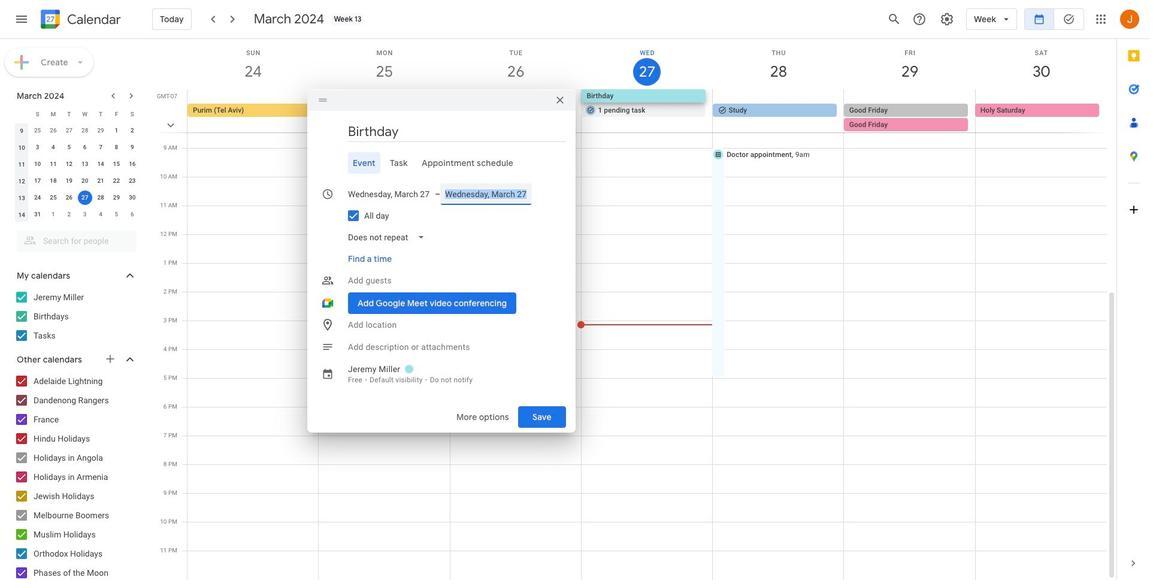 Task type: locate. For each thing, give the bounding box(es) containing it.
None field
[[343, 227, 435, 248]]

18 element
[[46, 174, 60, 188]]

2 element
[[125, 123, 140, 138]]

None search field
[[0, 225, 149, 252]]

cell
[[319, 89, 450, 147], [450, 89, 582, 147], [582, 89, 713, 147], [844, 89, 976, 147], [77, 189, 93, 206]]

1 element
[[109, 123, 124, 138]]

21 element
[[94, 174, 108, 188]]

30 element
[[125, 191, 140, 205]]

15 element
[[109, 157, 124, 171]]

9 element
[[125, 140, 140, 155]]

column header
[[14, 105, 30, 122]]

april 3 element
[[78, 207, 92, 222]]

my calendars list
[[2, 288, 149, 345]]

heading
[[65, 12, 121, 27]]

february 29 element
[[94, 123, 108, 138]]

tab list
[[1118, 39, 1151, 547], [317, 152, 566, 174]]

heading inside calendar element
[[65, 12, 121, 27]]

april 6 element
[[125, 207, 140, 222]]

24 element
[[30, 191, 45, 205]]

11 element
[[46, 157, 60, 171]]

31 element
[[30, 207, 45, 222]]

row group inside march 2024 grid
[[14, 122, 140, 223]]

22 element
[[109, 174, 124, 188]]

february 26 element
[[46, 123, 60, 138]]

6 element
[[78, 140, 92, 155]]

0 horizontal spatial tab list
[[317, 152, 566, 174]]

1 horizontal spatial tab list
[[1118, 39, 1151, 547]]

19 element
[[62, 174, 76, 188]]

to element
[[435, 189, 441, 199]]

grid
[[153, 39, 1117, 580]]

april 1 element
[[46, 207, 60, 222]]

row group
[[14, 122, 140, 223]]

row
[[182, 89, 1117, 147], [14, 105, 140, 122], [14, 122, 140, 139], [14, 139, 140, 156], [14, 156, 140, 173], [14, 173, 140, 189], [14, 189, 140, 206], [14, 206, 140, 223]]

february 25 element
[[30, 123, 45, 138]]

Start date text field
[[348, 183, 430, 205]]

20 element
[[78, 174, 92, 188]]

5 element
[[62, 140, 76, 155]]

28 element
[[94, 191, 108, 205]]

End date text field
[[445, 183, 528, 205]]

calendar element
[[38, 7, 121, 34]]

17 element
[[30, 174, 45, 188]]

3 element
[[30, 140, 45, 155]]

settings menu image
[[940, 12, 955, 26]]



Task type: describe. For each thing, give the bounding box(es) containing it.
add other calendars image
[[104, 353, 116, 365]]

april 5 element
[[109, 207, 124, 222]]

other calendars list
[[2, 372, 149, 580]]

10 element
[[30, 157, 45, 171]]

29 element
[[109, 191, 124, 205]]

4 element
[[46, 140, 60, 155]]

12 element
[[62, 157, 76, 171]]

Search for people text field
[[24, 230, 129, 252]]

april 2 element
[[62, 207, 76, 222]]

march 2024 grid
[[11, 105, 140, 223]]

26 element
[[62, 191, 76, 205]]

13 element
[[78, 157, 92, 171]]

14 element
[[94, 157, 108, 171]]

cell inside row group
[[77, 189, 93, 206]]

23 element
[[125, 174, 140, 188]]

7 element
[[94, 140, 108, 155]]

april 4 element
[[94, 207, 108, 222]]

25 element
[[46, 191, 60, 205]]

16 element
[[125, 157, 140, 171]]

column header inside march 2024 grid
[[14, 105, 30, 122]]

8 element
[[109, 140, 124, 155]]

february 27 element
[[62, 123, 76, 138]]

february 28 element
[[78, 123, 92, 138]]

main drawer image
[[14, 12, 29, 26]]

Add title text field
[[348, 123, 566, 141]]

27, today element
[[78, 191, 92, 205]]



Task type: vqa. For each thing, say whether or not it's contained in the screenshot.
25 element
yes



